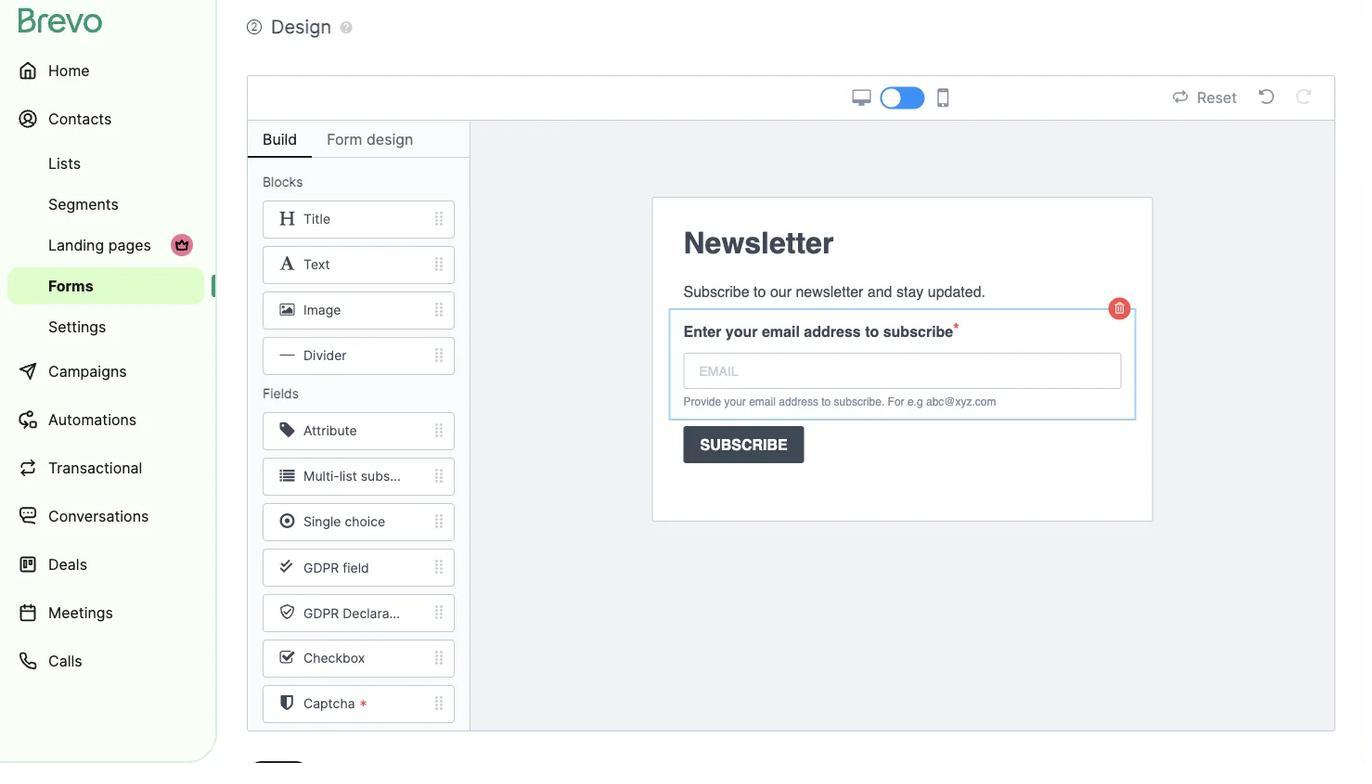 Task type: describe. For each thing, give the bounding box(es) containing it.
campaigns link
[[7, 349, 204, 394]]

forms
[[48, 277, 93, 295]]

multi-
[[304, 468, 340, 484]]

subscribe
[[684, 283, 750, 300]]

settings link
[[7, 308, 204, 345]]

checkbox button
[[248, 640, 470, 678]]

address for subscribe
[[804, 323, 861, 340]]

segments link
[[7, 186, 204, 223]]

form design
[[327, 130, 413, 148]]

lists
[[48, 154, 81, 172]]

captcha button
[[248, 685, 470, 723]]

email for provide
[[749, 395, 776, 408]]

to for subscribe.
[[822, 395, 831, 408]]

gdpr declaration
[[304, 605, 413, 621]]

and
[[868, 283, 893, 300]]

multi-list subscription button
[[248, 458, 470, 496]]

single choice
[[304, 514, 385, 530]]

field
[[343, 560, 369, 576]]

transactional
[[48, 459, 142, 477]]

declaration
[[343, 605, 413, 621]]

address for subscribe.
[[779, 395, 819, 408]]

calls link
[[7, 639, 204, 683]]

gdpr declaration button
[[248, 594, 470, 632]]

updated.
[[928, 283, 986, 300]]

campaigns
[[48, 362, 127, 380]]

checkbox
[[304, 650, 365, 666]]

list
[[340, 468, 357, 484]]

subscribe
[[883, 323, 954, 340]]

text button
[[248, 246, 470, 284]]

Newsletter text field
[[684, 221, 1122, 265]]

automations
[[48, 410, 137, 428]]

newsletter
[[796, 283, 864, 300]]

stay
[[897, 283, 924, 300]]

text
[[304, 257, 330, 273]]

newsletter button
[[669, 213, 1137, 273]]

2
[[251, 20, 258, 33]]

landing pages
[[48, 236, 151, 254]]

provide
[[684, 395, 721, 408]]

subscribe
[[700, 436, 788, 453]]

design
[[367, 130, 413, 148]]

provide your email address to subscribe. for e.g abc@xyz.com
[[684, 395, 996, 408]]

build
[[263, 130, 297, 148]]

attribute
[[304, 423, 357, 439]]

design
[[271, 15, 331, 38]]

deals
[[48, 555, 87, 573]]

single
[[304, 514, 341, 530]]

choice
[[345, 514, 385, 530]]

subscribe to our newsletter and stay updated. button
[[669, 273, 1137, 310]]

enter
[[684, 323, 722, 340]]

subscribe.
[[834, 395, 885, 408]]

multi-list subscription
[[304, 468, 436, 484]]

calls
[[48, 652, 82, 670]]

gdpr field
[[304, 560, 369, 576]]

to for subscribe
[[865, 323, 879, 340]]

form design link
[[312, 121, 428, 158]]

meetings link
[[7, 590, 204, 635]]

divider
[[304, 348, 347, 364]]



Task type: vqa. For each thing, say whether or not it's contained in the screenshot.
the topmost Unsubscribe
no



Task type: locate. For each thing, give the bounding box(es) containing it.
1 vertical spatial address
[[779, 395, 819, 408]]

gdpr inside button
[[304, 605, 339, 621]]

to down and on the right of the page
[[865, 323, 879, 340]]

enter your email address to subscribe
[[684, 323, 954, 340]]

gdpr left field at the left of page
[[304, 560, 339, 576]]

blocks
[[263, 174, 303, 190]]

attribute button
[[248, 412, 470, 450]]

segments
[[48, 195, 119, 213]]

to inside text box
[[754, 283, 766, 300]]

abc@xyz.com
[[926, 395, 996, 408]]

subscription
[[361, 468, 436, 484]]

e.g
[[908, 395, 923, 408]]

address left subscribe. on the bottom of page
[[779, 395, 819, 408]]

title
[[304, 211, 330, 227]]

reset
[[1197, 89, 1237, 107]]

0 vertical spatial email
[[762, 323, 800, 340]]

your right provide
[[725, 395, 746, 408]]

to left subscribe. on the bottom of page
[[822, 395, 831, 408]]

title button
[[248, 201, 470, 239]]

None text field
[[684, 353, 1122, 389]]

0 horizontal spatial to
[[754, 283, 766, 300]]

2 horizontal spatial to
[[865, 323, 879, 340]]

2 gdpr from the top
[[304, 605, 339, 621]]

1 horizontal spatial to
[[822, 395, 831, 408]]

gdpr up "checkbox"
[[304, 605, 339, 621]]

your right the enter
[[726, 323, 758, 340]]

2 vertical spatial to
[[822, 395, 831, 408]]

home link
[[7, 48, 204, 93]]

1 vertical spatial to
[[865, 323, 879, 340]]

landing pages link
[[7, 226, 204, 264]]

1 vertical spatial gdpr
[[304, 605, 339, 621]]

newsletter
[[684, 226, 834, 260]]

address
[[804, 323, 861, 340], [779, 395, 819, 408]]

home
[[48, 61, 90, 79]]

left___rvooi image
[[175, 238, 189, 252]]

subscribe to our newsletter and stay updated.
[[684, 283, 986, 300]]

image button
[[248, 291, 470, 330]]

for
[[888, 395, 905, 408]]

your
[[726, 323, 758, 340], [725, 395, 746, 408]]

meetings
[[48, 603, 113, 621]]

to left our
[[754, 283, 766, 300]]

to
[[754, 283, 766, 300], [865, 323, 879, 340], [822, 395, 831, 408]]

conversations
[[48, 507, 149, 525]]

our
[[770, 283, 792, 300]]

settings
[[48, 317, 106, 336]]

gdpr for gdpr field
[[304, 560, 339, 576]]

subscribe button
[[669, 419, 1137, 471]]

email up the subscribe
[[749, 395, 776, 408]]

single choice button
[[248, 503, 470, 541]]

0 vertical spatial address
[[804, 323, 861, 340]]

1 gdpr from the top
[[304, 560, 339, 576]]

gdpr
[[304, 560, 339, 576], [304, 605, 339, 621]]

image
[[304, 302, 341, 318]]

form
[[327, 130, 362, 148]]

fields
[[263, 386, 299, 401]]

gdpr field button
[[248, 549, 470, 587]]

email for enter
[[762, 323, 800, 340]]

build link
[[248, 121, 312, 158]]

lists link
[[7, 145, 204, 182]]

conversations link
[[7, 494, 204, 538]]

address down the subscribe to our newsletter and stay updated.
[[804, 323, 861, 340]]

transactional link
[[7, 446, 204, 490]]

your for provide
[[725, 395, 746, 408]]

gdpr inside button
[[304, 560, 339, 576]]

Subscribe to our newsletter and stay updated. text field
[[684, 280, 1122, 303]]

email down our
[[762, 323, 800, 340]]

gdpr for gdpr declaration
[[304, 605, 339, 621]]

1 vertical spatial your
[[725, 395, 746, 408]]

1 vertical spatial email
[[749, 395, 776, 408]]

captcha
[[304, 696, 355, 712]]

divider button
[[248, 337, 470, 375]]

contacts
[[48, 110, 112, 128]]

forms link
[[7, 267, 204, 304]]

deals link
[[7, 542, 204, 587]]

pages
[[108, 236, 151, 254]]

reset button
[[1168, 86, 1243, 110]]

contacts link
[[7, 97, 204, 141]]

0 vertical spatial to
[[754, 283, 766, 300]]

your for enter
[[726, 323, 758, 340]]

email
[[762, 323, 800, 340], [749, 395, 776, 408]]

automations link
[[7, 397, 204, 442]]

landing
[[48, 236, 104, 254]]

0 vertical spatial your
[[726, 323, 758, 340]]

0 vertical spatial gdpr
[[304, 560, 339, 576]]



